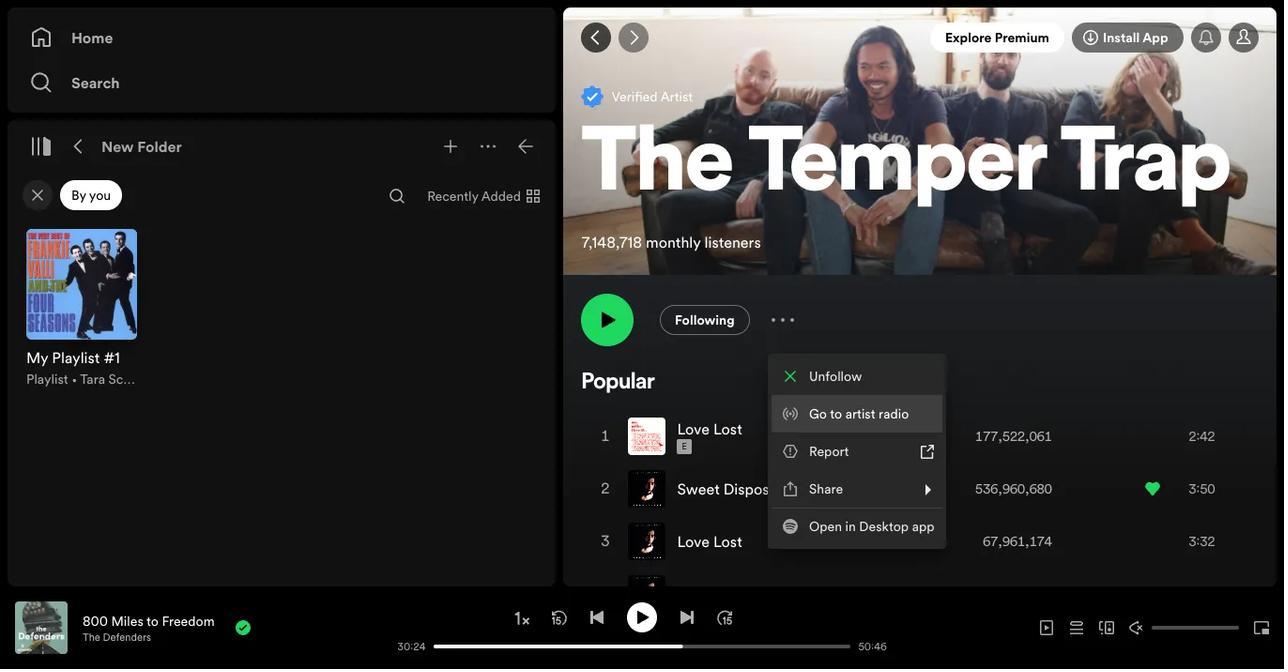 Task type: vqa. For each thing, say whether or not it's contained in the screenshot.
Volume high icon
no



Task type: locate. For each thing, give the bounding box(es) containing it.
playlist
[[26, 370, 68, 389]]

1 vertical spatial lost
[[714, 532, 743, 552]]

love inside the love lost e
[[678, 419, 710, 440]]

0 vertical spatial love lost cell
[[629, 412, 750, 462]]

love lost cell
[[629, 412, 750, 462], [629, 517, 750, 567]]

fader
[[678, 584, 716, 605]]

0 vertical spatial the
[[582, 122, 734, 212]]

0 vertical spatial lost
[[714, 419, 743, 440]]

1 love lost cell from the top
[[629, 412, 750, 462]]

1 vertical spatial love lost link
[[678, 532, 743, 552]]

artist
[[661, 87, 693, 106]]

defenders
[[103, 631, 151, 645]]

to right go
[[830, 405, 843, 424]]

love lost link up the 'e'
[[678, 419, 743, 440]]

share
[[810, 480, 844, 499]]

1 love from the top
[[678, 419, 710, 440]]

verified artist
[[612, 87, 693, 106]]

the down verified artist
[[582, 122, 734, 212]]

report
[[810, 442, 850, 461]]

0 vertical spatial to
[[830, 405, 843, 424]]

0 horizontal spatial the
[[83, 631, 100, 645]]

go to artist radio button
[[772, 395, 943, 433]]

0 vertical spatial love
[[678, 419, 710, 440]]

1 vertical spatial the
[[83, 631, 100, 645]]

recently
[[427, 187, 479, 206]]

following button
[[660, 305, 750, 335]]

group containing playlist
[[15, 218, 148, 400]]

added
[[482, 187, 521, 206]]

2 love from the top
[[678, 532, 710, 552]]

to inside button
[[830, 405, 843, 424]]

0 vertical spatial love lost link
[[678, 419, 743, 440]]

cell
[[599, 569, 614, 620]]

love for love lost
[[678, 532, 710, 552]]

the defenders link
[[83, 631, 151, 645]]

the
[[582, 122, 734, 212], [83, 631, 100, 645]]

love lost cell up sweet on the right of page
[[629, 412, 750, 462]]

open
[[810, 518, 843, 536]]

explore premium button
[[931, 23, 1065, 53]]

player controls element
[[266, 603, 896, 654]]

love lost link
[[678, 419, 743, 440], [678, 532, 743, 552]]

love up the 'e'
[[678, 419, 710, 440]]

536,960,680
[[976, 480, 1053, 499]]

app
[[1143, 28, 1169, 47]]

app
[[913, 518, 935, 536]]

0 horizontal spatial to
[[147, 612, 159, 631]]

1 horizontal spatial to
[[830, 405, 843, 424]]

search link
[[30, 64, 533, 101]]

lost
[[714, 419, 743, 440], [714, 532, 743, 552]]

unfollow
[[810, 367, 863, 386]]

the temper trap
[[582, 122, 1232, 212]]

menu
[[768, 354, 946, 549]]

1 vertical spatial love lost cell
[[629, 517, 750, 567]]

recently added
[[427, 187, 521, 206]]

3:50 cell
[[1146, 464, 1242, 515]]

sweet disposition link
[[678, 479, 800, 500]]

2:42
[[1190, 428, 1216, 446]]

trap
[[1061, 122, 1232, 212]]

By you checkbox
[[60, 180, 122, 210]]

to inside 800 miles to freedom the defenders
[[147, 612, 159, 631]]

lost for love lost e
[[714, 419, 743, 440]]

go
[[810, 405, 827, 424]]

sweet disposition cell
[[629, 464, 807, 515]]

2 love lost cell from the top
[[629, 517, 750, 567]]

love lost e
[[678, 419, 743, 453]]

report link
[[772, 433, 943, 471]]

love lost cell up fader 'link'
[[629, 517, 750, 567]]

2 lost from the top
[[714, 532, 743, 552]]

800 miles to freedom link
[[83, 612, 215, 631]]

premium
[[995, 28, 1050, 47]]

clear filters image
[[30, 188, 45, 203]]

the inside 800 miles to freedom the defenders
[[83, 631, 100, 645]]

artist
[[846, 405, 876, 424]]

lost for love lost
[[714, 532, 743, 552]]

popular
[[582, 372, 655, 395]]

1 lost from the top
[[714, 419, 743, 440]]

playlist •
[[26, 370, 80, 389]]

lost inside the love lost e
[[714, 419, 743, 440]]

love lost
[[678, 532, 743, 552]]

1 vertical spatial love
[[678, 532, 710, 552]]

the left "defenders"
[[83, 631, 100, 645]]

share button
[[772, 471, 943, 508]]

explicit element
[[678, 440, 692, 455]]

e
[[682, 442, 687, 453]]

None search field
[[382, 181, 412, 211]]

love lost cell for 67,961,174
[[629, 517, 750, 567]]

miles
[[111, 612, 143, 631]]

1 vertical spatial to
[[147, 612, 159, 631]]

to right miles
[[147, 612, 159, 631]]

3:50
[[1190, 480, 1216, 499]]

7,148,718
[[582, 232, 642, 252]]

love
[[678, 419, 710, 440], [678, 532, 710, 552]]

800
[[83, 612, 108, 631]]

folder
[[137, 136, 182, 157]]

group
[[15, 218, 148, 400]]

install
[[1104, 28, 1141, 47]]

sweet
[[678, 479, 720, 500]]

to
[[830, 405, 843, 424], [147, 612, 159, 631]]

•
[[72, 370, 77, 389]]

love lost link down sweet disposition "cell"
[[678, 532, 743, 552]]

now playing view image
[[44, 611, 59, 626]]

search
[[71, 72, 120, 93]]

2:42 cell
[[1146, 412, 1242, 462]]

open in desktop app button
[[772, 508, 943, 546]]

external link image
[[920, 444, 935, 459]]

30:24
[[398, 640, 426, 654]]

lost down sweet disposition
[[714, 532, 743, 552]]

love up fader 'link'
[[678, 532, 710, 552]]

love for love lost e
[[678, 419, 710, 440]]

lost right the explicit element
[[714, 419, 743, 440]]



Task type: describe. For each thing, give the bounding box(es) containing it.
open in desktop app
[[810, 518, 935, 536]]

love lost cell for 177,522,061
[[629, 412, 750, 462]]

explore premium
[[946, 28, 1050, 47]]

skip forward 15 seconds image
[[718, 610, 733, 625]]

new folder
[[101, 136, 182, 157]]

go back image
[[589, 30, 604, 45]]

main element
[[8, 8, 556, 587]]

50:46
[[859, 640, 888, 654]]

what's new image
[[1199, 30, 1214, 45]]

Recently Added, Grid view field
[[412, 181, 552, 211]]

monthly
[[646, 232, 701, 252]]

by you
[[71, 186, 111, 205]]

3:03
[[1190, 585, 1216, 604]]

radio
[[879, 405, 909, 424]]

3:32
[[1190, 533, 1216, 552]]

1 love lost link from the top
[[678, 419, 743, 440]]

connect to a device image
[[1100, 621, 1115, 636]]

search in your library image
[[390, 189, 405, 204]]

2 love lost link from the top
[[678, 532, 743, 552]]

play image
[[635, 610, 650, 625]]

unfollow button
[[772, 358, 943, 395]]

by
[[71, 186, 86, 205]]

home link
[[30, 19, 533, 56]]

install app
[[1104, 28, 1169, 47]]

change speed image
[[513, 610, 532, 628]]

following
[[675, 311, 735, 329]]

disposition
[[724, 479, 800, 500]]

skip back 15 seconds image
[[552, 610, 567, 625]]

fader link
[[678, 584, 716, 605]]

home
[[71, 27, 113, 48]]

temper
[[749, 122, 1046, 212]]

now playing: 800 miles to freedom by the defenders footer
[[15, 602, 388, 655]]

freedom
[[162, 612, 215, 631]]

go forward image
[[627, 30, 642, 45]]

install app link
[[1073, 23, 1184, 53]]

in
[[846, 518, 856, 536]]

next image
[[680, 610, 695, 625]]

desktop
[[860, 518, 909, 536]]

800 miles to freedom the defenders
[[83, 612, 215, 645]]

you
[[89, 186, 111, 205]]

new
[[101, 136, 134, 157]]

menu containing unfollow
[[768, 354, 946, 549]]

sweet disposition
[[678, 479, 800, 500]]

go to artist radio
[[810, 405, 909, 424]]

group inside the main element
[[15, 218, 148, 400]]

177,522,061
[[976, 428, 1053, 446]]

none search field inside the main element
[[382, 181, 412, 211]]

volume off image
[[1130, 621, 1145, 636]]

top bar and user menu element
[[564, 8, 1277, 68]]

listeners
[[705, 232, 761, 252]]

verified
[[612, 87, 658, 106]]

previous image
[[590, 610, 605, 625]]

explore
[[946, 28, 992, 47]]

7,148,718 monthly listeners
[[582, 232, 761, 252]]

67,961,174
[[984, 533, 1053, 552]]

1 horizontal spatial the
[[582, 122, 734, 212]]

new folder button
[[98, 131, 186, 162]]

64,462,990
[[984, 585, 1053, 604]]



